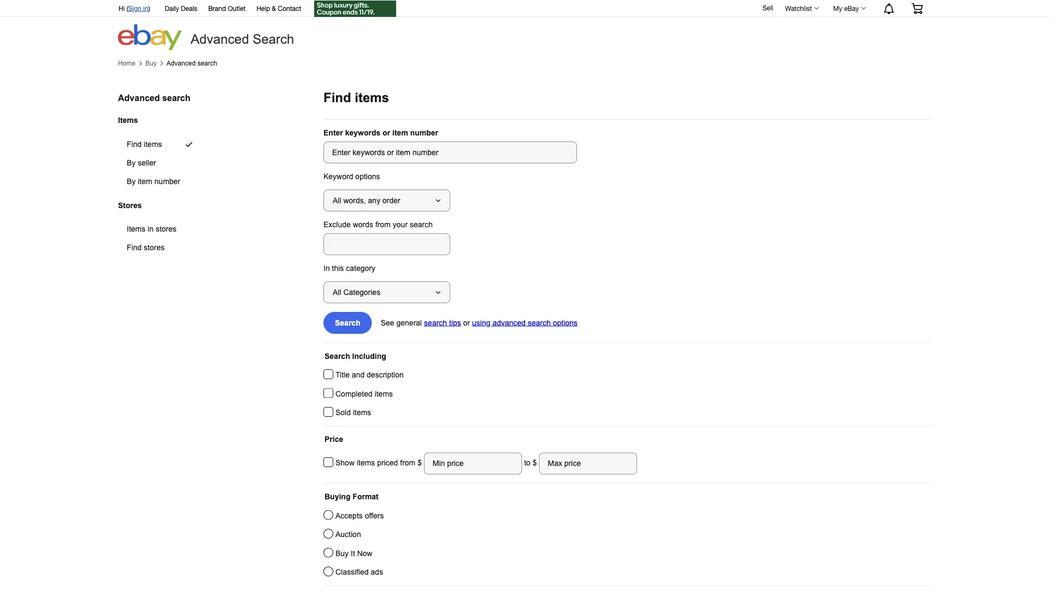 Task type: describe. For each thing, give the bounding box(es) containing it.
show items priced from
[[336, 459, 418, 468]]

1 vertical spatial number
[[154, 177, 180, 186]]

to $
[[522, 459, 539, 468]]

sell
[[763, 4, 774, 12]]

auction
[[336, 531, 361, 539]]

1 vertical spatial stores
[[144, 244, 165, 252]]

this
[[332, 264, 344, 273]]

(
[[127, 4, 128, 12]]

1 vertical spatial item
[[138, 177, 152, 186]]

&
[[272, 4, 276, 12]]

items in stores link
[[118, 220, 203, 239]]

watchlist
[[786, 4, 813, 12]]

sign
[[128, 4, 141, 12]]

hi ( sign in )
[[119, 4, 150, 12]]

your shopping cart image
[[911, 3, 924, 14]]

Enter minimum price range value, $ text field
[[424, 453, 522, 475]]

1 vertical spatial advanced
[[167, 60, 196, 67]]

words
[[353, 220, 373, 229]]

items for items in stores
[[127, 225, 146, 233]]

description
[[367, 371, 404, 379]]

sold items
[[336, 409, 371, 417]]

1 horizontal spatial from
[[400, 459, 416, 468]]

daily deals link
[[165, 3, 197, 15]]

stores inside 'link'
[[156, 225, 177, 233]]

using
[[472, 319, 491, 327]]

in this category
[[324, 264, 376, 273]]

search for "search" button
[[335, 319, 361, 327]]

now
[[357, 550, 373, 558]]

buying
[[325, 493, 351, 501]]

account navigation
[[113, 0, 932, 18]]

show
[[336, 459, 355, 468]]

it
[[351, 550, 355, 558]]

title and description
[[336, 371, 404, 379]]

daily deals
[[165, 4, 197, 12]]

help
[[257, 4, 270, 12]]

classified
[[336, 568, 369, 577]]

by item number
[[127, 177, 180, 186]]

stores
[[118, 201, 142, 210]]

in inside account navigation
[[143, 4, 148, 12]]

items right the "sold"
[[353, 409, 371, 417]]

1 $ from the left
[[418, 459, 424, 468]]

find stores link
[[118, 239, 203, 257]]

see
[[381, 319, 395, 327]]

offers
[[365, 512, 384, 520]]

0 vertical spatial options
[[356, 172, 380, 181]]

1 horizontal spatial find items
[[324, 90, 389, 105]]

2 $ from the left
[[533, 459, 537, 468]]

search for search including
[[325, 352, 350, 361]]

hi
[[119, 4, 125, 12]]

keywords
[[345, 128, 381, 137]]

brand
[[208, 4, 226, 12]]

keyword
[[324, 172, 353, 181]]

buy for buy it now
[[336, 550, 349, 558]]

advanced search link
[[167, 60, 217, 67]]

0 vertical spatial find
[[324, 90, 351, 105]]

deals
[[181, 4, 197, 12]]

buy it now
[[336, 550, 373, 558]]

buy for buy link
[[145, 60, 157, 67]]

priced
[[377, 459, 398, 468]]

outlet
[[228, 4, 246, 12]]

banner containing sell
[[113, 0, 932, 50]]

enter
[[324, 128, 343, 137]]

contact
[[278, 4, 301, 12]]

find for find items link
[[127, 140, 142, 149]]

in
[[324, 264, 330, 273]]

find items link
[[118, 135, 207, 154]]

search down advanced search
[[198, 60, 217, 67]]

home link
[[118, 60, 136, 67]]

seller
[[138, 159, 156, 167]]

)
[[148, 4, 150, 12]]

1 vertical spatial options
[[553, 319, 578, 327]]

by seller link
[[118, 154, 207, 172]]

by for by item number
[[127, 177, 136, 186]]

my
[[834, 4, 843, 12]]

items inside find items link
[[144, 140, 162, 149]]

to
[[524, 459, 531, 468]]

see general search tips or using advanced search options
[[381, 319, 578, 327]]

sign in link
[[128, 4, 148, 12]]

search button
[[324, 312, 372, 334]]



Task type: locate. For each thing, give the bounding box(es) containing it.
from right the 'priced'
[[400, 459, 416, 468]]

$
[[418, 459, 424, 468], [533, 459, 537, 468]]

search including
[[325, 352, 386, 361]]

find items up keywords at the left top of page
[[324, 90, 389, 105]]

advanced
[[191, 32, 249, 46], [167, 60, 196, 67], [118, 93, 160, 103]]

0 vertical spatial in
[[143, 4, 148, 12]]

from left your
[[376, 220, 391, 229]]

and
[[352, 371, 365, 379]]

1 vertical spatial advanced search
[[118, 93, 191, 103]]

0 horizontal spatial item
[[138, 177, 152, 186]]

advanced down buy link
[[118, 93, 160, 103]]

buy
[[145, 60, 157, 67], [336, 550, 349, 558]]

search down 'help & contact' "link" at the top left of page
[[253, 32, 294, 46]]

1 vertical spatial search
[[335, 319, 361, 327]]

search inside "search" button
[[335, 319, 361, 327]]

search
[[198, 60, 217, 67], [162, 93, 191, 103], [410, 220, 433, 229], [424, 319, 447, 327], [528, 319, 551, 327]]

in up find stores
[[148, 225, 154, 233]]

completed
[[336, 390, 373, 398]]

find items
[[324, 90, 389, 105], [127, 140, 162, 149]]

find up by seller
[[127, 140, 142, 149]]

Enter maximum price range value, $ text field
[[539, 453, 638, 475]]

including
[[352, 352, 386, 361]]

0 horizontal spatial find items
[[127, 140, 162, 149]]

0 horizontal spatial buy
[[145, 60, 157, 67]]

tips
[[449, 319, 461, 327]]

$ right the 'priced'
[[418, 459, 424, 468]]

my ebay
[[834, 4, 860, 12]]

by down by seller
[[127, 177, 136, 186]]

number
[[410, 128, 439, 137], [154, 177, 180, 186]]

accepts offers
[[336, 512, 384, 520]]

search
[[253, 32, 294, 46], [335, 319, 361, 327], [325, 352, 350, 361]]

0 vertical spatial stores
[[156, 225, 177, 233]]

2 vertical spatial advanced
[[118, 93, 160, 103]]

find down items in stores
[[127, 244, 142, 252]]

buy right home
[[145, 60, 157, 67]]

Enter keywords or item number text field
[[324, 142, 577, 163]]

by inside by seller link
[[127, 159, 136, 167]]

search right your
[[410, 220, 433, 229]]

help & contact
[[257, 4, 301, 12]]

stores
[[156, 225, 177, 233], [144, 244, 165, 252]]

in inside items in stores 'link'
[[148, 225, 154, 233]]

ebay
[[845, 4, 860, 12]]

search tips link
[[424, 319, 461, 327]]

1 vertical spatial items
[[127, 225, 146, 233]]

2 by from the top
[[127, 177, 136, 186]]

items
[[118, 116, 138, 125], [127, 225, 146, 233]]

using advanced search options link
[[472, 319, 578, 327]]

items up enter keywords or item number
[[355, 90, 389, 105]]

advanced right buy link
[[167, 60, 196, 67]]

0 vertical spatial buy
[[145, 60, 157, 67]]

accepts
[[336, 512, 363, 520]]

items up find stores
[[127, 225, 146, 233]]

2 vertical spatial search
[[325, 352, 350, 361]]

find for find stores link
[[127, 244, 142, 252]]

keyword options
[[324, 172, 380, 181]]

by for by seller
[[127, 159, 136, 167]]

items up seller
[[144, 140, 162, 149]]

by inside by item number link
[[127, 177, 136, 186]]

1 horizontal spatial $
[[533, 459, 537, 468]]

0 vertical spatial items
[[118, 116, 138, 125]]

price
[[325, 436, 344, 444]]

0 horizontal spatial or
[[383, 128, 390, 137]]

items right show
[[357, 459, 375, 468]]

item right keywords at the left top of page
[[393, 128, 408, 137]]

home
[[118, 60, 136, 67]]

or right tips
[[463, 319, 470, 327]]

by
[[127, 159, 136, 167], [127, 177, 136, 186]]

enter keywords or item number
[[324, 128, 439, 137]]

items down description
[[375, 390, 393, 398]]

buying format
[[325, 493, 379, 501]]

watchlist link
[[780, 2, 825, 15]]

0 vertical spatial from
[[376, 220, 391, 229]]

advanced search down buy link
[[118, 93, 191, 103]]

general
[[397, 319, 422, 327]]

search up title
[[325, 352, 350, 361]]

1 vertical spatial by
[[127, 177, 136, 186]]

stores down items in stores
[[144, 244, 165, 252]]

sell link
[[758, 4, 779, 12]]

find items up seller
[[127, 140, 162, 149]]

0 horizontal spatial from
[[376, 220, 391, 229]]

find up enter
[[324, 90, 351, 105]]

or
[[383, 128, 390, 137], [463, 319, 470, 327]]

completed items
[[336, 390, 393, 398]]

title
[[336, 371, 350, 379]]

your
[[393, 220, 408, 229]]

0 horizontal spatial options
[[356, 172, 380, 181]]

0 vertical spatial advanced
[[191, 32, 249, 46]]

1 vertical spatial find items
[[127, 140, 162, 149]]

my ebay link
[[828, 2, 872, 15]]

number down by seller link
[[154, 177, 180, 186]]

advanced down brand
[[191, 32, 249, 46]]

1 vertical spatial buy
[[336, 550, 349, 558]]

items up find items link
[[118, 116, 138, 125]]

classified ads
[[336, 568, 383, 577]]

category
[[346, 264, 376, 273]]

format
[[353, 493, 379, 501]]

$ right to
[[533, 459, 537, 468]]

in
[[143, 4, 148, 12], [148, 225, 154, 233]]

item
[[393, 128, 408, 137], [138, 177, 152, 186]]

search left tips
[[424, 319, 447, 327]]

1 horizontal spatial buy
[[336, 550, 349, 558]]

1 vertical spatial find
[[127, 140, 142, 149]]

number up enter keywords or item number text box
[[410, 128, 439, 137]]

by item number link
[[118, 172, 207, 191]]

in right sign
[[143, 4, 148, 12]]

0 vertical spatial by
[[127, 159, 136, 167]]

items in stores
[[127, 225, 177, 233]]

items for items
[[118, 116, 138, 125]]

find items inside find items link
[[127, 140, 162, 149]]

daily
[[165, 4, 179, 12]]

advanced search
[[191, 32, 294, 46]]

1 horizontal spatial item
[[393, 128, 408, 137]]

1 vertical spatial in
[[148, 225, 154, 233]]

0 horizontal spatial number
[[154, 177, 180, 186]]

0 vertical spatial advanced search
[[167, 60, 217, 67]]

Exclude words from your search text field
[[324, 233, 451, 255]]

items inside 'link'
[[127, 225, 146, 233]]

0 horizontal spatial $
[[418, 459, 424, 468]]

1 by from the top
[[127, 159, 136, 167]]

stores up find stores link
[[156, 225, 177, 233]]

0 vertical spatial or
[[383, 128, 390, 137]]

exclude words from your search
[[324, 220, 433, 229]]

sold
[[336, 409, 351, 417]]

ads
[[371, 568, 383, 577]]

banner
[[113, 0, 932, 50]]

0 vertical spatial search
[[253, 32, 294, 46]]

options
[[356, 172, 380, 181], [553, 319, 578, 327]]

1 vertical spatial or
[[463, 319, 470, 327]]

exclude
[[324, 220, 351, 229]]

or right keywords at the left top of page
[[383, 128, 390, 137]]

search up search including
[[335, 319, 361, 327]]

get the coupon image
[[314, 1, 397, 17]]

1 horizontal spatial options
[[553, 319, 578, 327]]

by seller
[[127, 159, 156, 167]]

search right advanced
[[528, 319, 551, 327]]

1 horizontal spatial number
[[410, 128, 439, 137]]

0 vertical spatial number
[[410, 128, 439, 137]]

by left seller
[[127, 159, 136, 167]]

1 horizontal spatial or
[[463, 319, 470, 327]]

advanced search
[[167, 60, 217, 67], [118, 93, 191, 103]]

0 vertical spatial item
[[393, 128, 408, 137]]

brand outlet
[[208, 4, 246, 12]]

from
[[376, 220, 391, 229], [400, 459, 416, 468]]

advanced
[[493, 319, 526, 327]]

advanced search right buy link
[[167, 60, 217, 67]]

items
[[355, 90, 389, 105], [144, 140, 162, 149], [375, 390, 393, 398], [353, 409, 371, 417], [357, 459, 375, 468]]

0 vertical spatial find items
[[324, 90, 389, 105]]

1 vertical spatial from
[[400, 459, 416, 468]]

help & contact link
[[257, 3, 301, 15]]

search down advanced search link
[[162, 93, 191, 103]]

buy left it
[[336, 550, 349, 558]]

item down seller
[[138, 177, 152, 186]]

find stores
[[127, 244, 165, 252]]

find
[[324, 90, 351, 105], [127, 140, 142, 149], [127, 244, 142, 252]]

brand outlet link
[[208, 3, 246, 15]]

buy link
[[145, 60, 157, 67]]

2 vertical spatial find
[[127, 244, 142, 252]]



Task type: vqa. For each thing, say whether or not it's contained in the screenshot.
Bar
no



